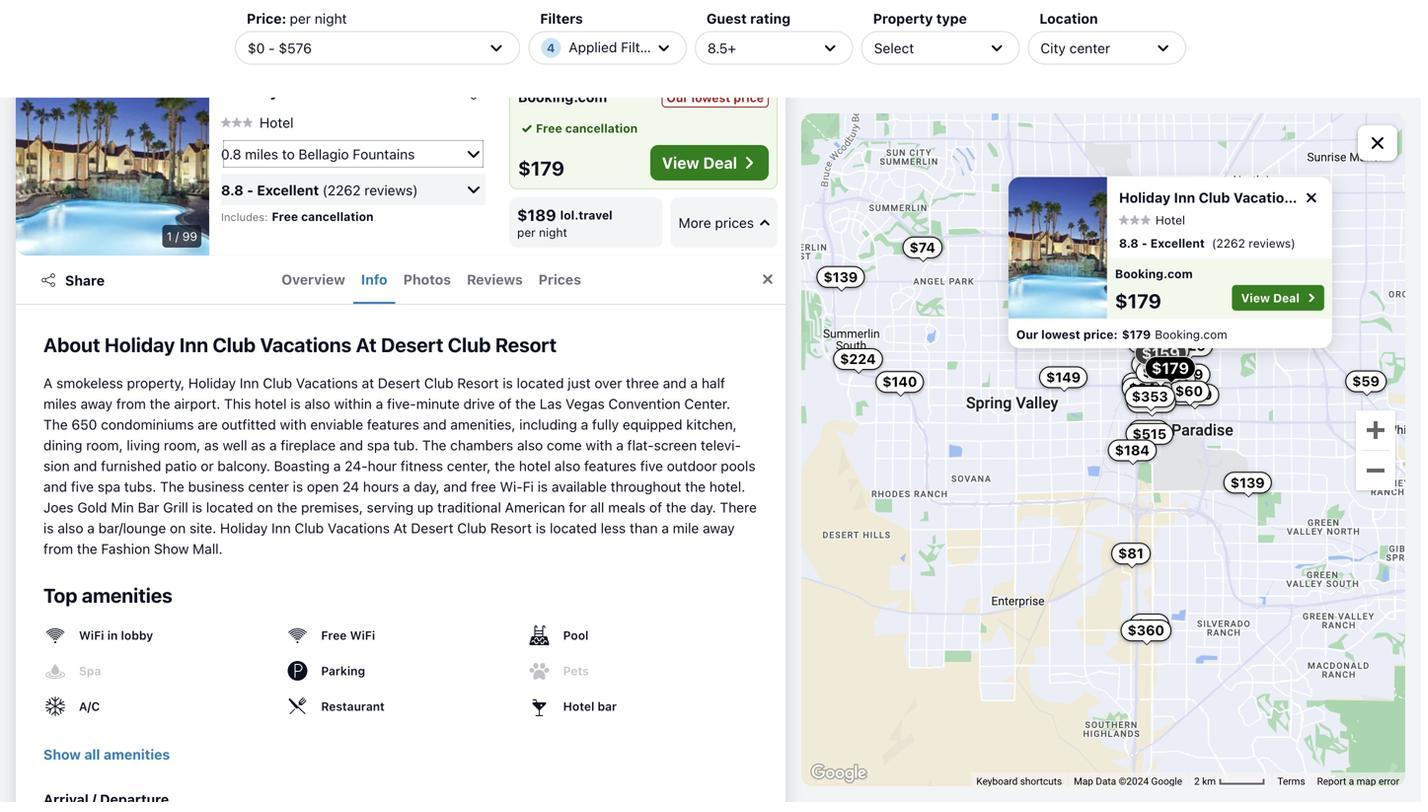 Task type: locate. For each thing, give the bounding box(es) containing it.
inn
[[283, 81, 307, 100], [1174, 189, 1196, 206], [179, 333, 208, 356], [240, 375, 259, 391], [272, 520, 291, 537]]

photos
[[403, 271, 451, 288]]

includes: free cancellation down to
[[221, 210, 374, 224]]

screen
[[654, 437, 697, 454]]

1 vertical spatial 8.8
[[1119, 236, 1139, 250]]

also
[[305, 396, 330, 412], [517, 437, 543, 454], [555, 458, 581, 474], [58, 520, 83, 537]]

$250 button
[[1139, 337, 1189, 358]]

0 vertical spatial reviews)
[[365, 182, 418, 198]]

the
[[150, 396, 170, 412], [515, 396, 536, 412], [495, 458, 515, 474], [685, 479, 706, 495], [277, 500, 297, 516], [666, 500, 687, 516], [77, 541, 97, 557]]

1 vertical spatial 8.8 - excellent (2262 reviews)
[[1119, 236, 1296, 250]]

booking.com down $138 button
[[1155, 328, 1228, 341]]

$95
[[1142, 388, 1170, 405]]

from up condominiums
[[116, 396, 146, 412]]

0 horizontal spatial filters
[[540, 10, 583, 27]]

and
[[663, 375, 687, 391], [423, 417, 447, 433], [340, 437, 363, 454], [73, 458, 97, 474], [43, 479, 67, 495], [444, 479, 467, 495]]

all amenities
[[43, 743, 131, 759]]

0 horizontal spatial miles
[[43, 396, 77, 412]]

vacations left 'close' icon
[[1234, 189, 1301, 206]]

$138 button
[[1168, 305, 1217, 327]]

0 vertical spatial $139 button
[[817, 266, 865, 288]]

is
[[503, 375, 513, 391], [290, 396, 301, 412], [293, 479, 303, 495], [538, 479, 548, 495], [192, 500, 202, 516], [43, 520, 54, 537], [536, 520, 546, 537]]

vacations up fountains
[[350, 81, 425, 100]]

0 horizontal spatial show
[[43, 747, 81, 763]]

hotel button right holiday inn club vacations at desert club resort image
[[1119, 213, 1186, 227]]

is up fireplace
[[290, 396, 301, 412]]

1 horizontal spatial the
[[160, 479, 184, 495]]

as down outfitted
[[251, 437, 266, 454]]

amenities down a/c
[[65, 743, 131, 759]]

all inside button
[[84, 747, 100, 763]]

club down about holiday inn club vacations at desert club resort at left top
[[263, 375, 292, 391]]

0.8 miles to bellagio fountains button
[[221, 138, 486, 170]]

0 vertical spatial all
[[590, 500, 605, 516]]

1 horizontal spatial five
[[640, 458, 663, 474]]

8.5+
[[708, 40, 736, 56]]

$149
[[1046, 369, 1081, 385]]

our inside our lowest price: $471
[[634, 10, 656, 24]]

of
[[499, 396, 512, 412], [650, 500, 662, 516]]

our down holiday inn club vacations at desert club resort image
[[1017, 328, 1039, 341]]

lowest left price
[[692, 91, 731, 105]]

km
[[1203, 776, 1216, 788]]

mile
[[673, 520, 699, 537]]

0 vertical spatial 8.8
[[221, 182, 244, 198]]

includes: up $0
[[221, 20, 268, 33]]

price: for $179
[[1084, 328, 1118, 341]]

$353
[[1132, 389, 1169, 405]]

0 vertical spatial $515
[[517, 25, 556, 43]]

a/c
[[79, 700, 100, 714]]

site.
[[190, 520, 216, 537]]

the left las at the left of page
[[515, 396, 536, 412]]

1 horizontal spatial all
[[590, 500, 605, 516]]

convention
[[609, 396, 681, 412]]

1 horizontal spatial on
[[257, 500, 273, 516]]

$515 down hotels.com
[[517, 25, 556, 43]]

at
[[429, 81, 446, 100], [1304, 189, 1319, 206], [356, 333, 377, 356], [394, 520, 407, 537]]

city center
[[1041, 40, 1111, 56]]

holiday
[[221, 81, 279, 100], [1119, 189, 1171, 206], [105, 333, 175, 356], [188, 375, 236, 391], [220, 520, 268, 537]]

located up las at the left of page
[[517, 375, 564, 391]]

our lowest price: $179 booking.com
[[1017, 328, 1228, 341]]

$515 inside hotels.com $515
[[517, 25, 556, 43]]

away down 'smokeless'
[[80, 396, 113, 412]]

1 vertical spatial center
[[248, 479, 289, 495]]

cancellation up $576
[[301, 19, 374, 33]]

24
[[343, 479, 359, 495]]

away
[[80, 396, 113, 412], [703, 520, 735, 537]]

$74 button
[[903, 237, 943, 259]]

top
[[43, 584, 77, 607]]

cancellation
[[301, 19, 374, 33], [565, 121, 638, 135], [301, 210, 374, 224]]

televi
[[701, 437, 741, 454]]

center,
[[447, 458, 491, 474]]

1 horizontal spatial of
[[650, 500, 662, 516]]

there
[[720, 500, 757, 516]]

price: up 8.5+
[[701, 10, 735, 24]]

a left day,
[[403, 479, 410, 495]]

1 vertical spatial booking.com
[[1116, 267, 1193, 281]]

0 vertical spatial features
[[367, 417, 419, 433]]

a left flat-
[[616, 437, 624, 454]]

tab list containing overview
[[117, 257, 746, 304]]

0 vertical spatial our
[[634, 10, 656, 24]]

traditional
[[437, 500, 501, 516]]

(2262 down 0.8 miles to bellagio fountains button
[[323, 182, 361, 198]]

available
[[552, 479, 607, 495]]

the up dining
[[43, 417, 68, 433]]

booking.com up free cancellation button
[[518, 89, 607, 105]]

terms
[[1278, 776, 1306, 788]]

0 vertical spatial night
[[315, 10, 347, 27]]

1 vertical spatial five
[[71, 479, 94, 495]]

a left map
[[1349, 776, 1355, 788]]

report a map error link
[[1318, 776, 1400, 788]]

hotel up $160
[[1156, 213, 1186, 227]]

$81 button
[[1112, 543, 1151, 565]]

a
[[691, 375, 698, 391], [376, 396, 383, 412], [581, 417, 589, 433], [269, 437, 277, 454], [616, 437, 624, 454], [334, 458, 341, 474], [403, 479, 410, 495], [87, 520, 95, 537], [662, 520, 669, 537], [1349, 776, 1355, 788]]

center down balcony.
[[248, 479, 289, 495]]

wi-
[[500, 479, 523, 495]]

0 horizontal spatial view deal
[[662, 154, 737, 172]]

8.8 - excellent (2262 reviews) up "$138"
[[1119, 236, 1296, 250]]

lowest for $471
[[659, 10, 698, 24]]

8.8 - excellent (2262 reviews) down the 0.8 miles to bellagio fountains
[[221, 182, 418, 198]]

price: left $203 on the right top
[[1084, 328, 1118, 341]]

1 vertical spatial of
[[650, 500, 662, 516]]

bar
[[598, 700, 617, 714]]

at inside a smokeless property, holiday inn club vacations at desert club resort is located just over three and a half miles away from the airport. this hotel is also within a five-minute drive of the las vegas convention center. the 650 condominiums are outfitted with enviable features and amenities, including a fully equipped kitchen, dining room, living room, as well as a fireplace and spa tub. the chambers also come with a flat-screen televi sion and furnished patio or balcony. boasting a 24-hour fitness center, the hotel also features five outdoor pools and five spa tubs. the business center is open 24 hours a day, and free wi-fi is available throughout the hotel. joes gold min bar grill is located on the premises, serving up traditional american for all meals of the day. there is also a bar/lounge on site. holiday inn club vacations at desert club resort is located less than a mile away from the fashion show mall.
[[394, 520, 407, 537]]

miles left to
[[245, 146, 278, 162]]

wifi left in
[[79, 629, 104, 643]]

resort
[[544, 81, 594, 100], [495, 333, 557, 356], [457, 375, 499, 391], [490, 520, 532, 537]]

0 horizontal spatial $139 button
[[817, 266, 865, 288]]

our
[[634, 10, 656, 24], [667, 91, 689, 105], [1017, 328, 1039, 341]]

1 horizontal spatial room,
[[164, 437, 201, 454]]

also down come
[[555, 458, 581, 474]]

$159 button
[[1135, 342, 1188, 365]]

0 horizontal spatial deal
[[703, 154, 737, 172]]

1 horizontal spatial deal
[[1274, 291, 1300, 305]]

away down day.
[[703, 520, 735, 537]]

free down 4
[[536, 121, 562, 135]]

property,
[[127, 375, 185, 391]]

0 horizontal spatial $515
[[517, 25, 556, 43]]

1 horizontal spatial with
[[586, 437, 613, 454]]

from down joes
[[43, 541, 73, 557]]

0 vertical spatial away
[[80, 396, 113, 412]]

come
[[547, 437, 582, 454]]

1 horizontal spatial from
[[116, 396, 146, 412]]

close image
[[1303, 189, 1321, 207]]

1 vertical spatial filters
[[621, 39, 660, 55]]

holiday inn club vacations at desert club resort image
[[1009, 177, 1108, 319]]

$140 button
[[876, 371, 924, 393]]

$576
[[279, 40, 312, 56]]

with up fireplace
[[280, 417, 307, 433]]

hotel up outfitted
[[255, 396, 287, 412]]

mall.
[[193, 541, 223, 557]]

0 vertical spatial price:
[[701, 10, 735, 24]]

includes:
[[221, 20, 268, 33], [221, 211, 268, 224]]

$515 button
[[1126, 423, 1174, 445]]

0 horizontal spatial features
[[367, 417, 419, 433]]

1 horizontal spatial miles
[[245, 146, 278, 162]]

half
[[702, 375, 725, 391]]

0 vertical spatial (2262
[[323, 182, 361, 198]]

filters right applied
[[621, 39, 660, 55]]

includes: down 0.8
[[221, 211, 268, 224]]

desert inside button
[[449, 81, 501, 100]]

center inside a smokeless property, holiday inn club vacations at desert club resort is located just over three and a half miles away from the airport. this hotel is also within a five-minute drive of the las vegas convention center. the 650 condominiums are outfitted with enviable features and amenities, including a fully equipped kitchen, dining room, living room, as well as a fireplace and spa tub. the chambers also come with a flat-screen televi sion and furnished patio or balcony. boasting a 24-hour fitness center, the hotel also features five outdoor pools and five spa tubs. the business center is open 24 hours a day, and free wi-fi is available throughout the hotel. joes gold min bar grill is located on the premises, serving up traditional american for all meals of the day. there is also a bar/lounge on site. holiday inn club vacations at desert club resort is located less than a mile away from the fashion show mall.
[[248, 479, 289, 495]]

booking.com for $179
[[1116, 267, 1193, 281]]

data
[[1096, 776, 1117, 788]]

0 vertical spatial center
[[1070, 40, 1111, 56]]

and down center,
[[444, 479, 467, 495]]

show inside a smokeless property, holiday inn club vacations at desert club resort is located just over three and a half miles away from the airport. this hotel is also within a five-minute drive of the las vegas convention center. the 650 condominiums are outfitted with enviable features and amenities, including a fully equipped kitchen, dining room, living room, as well as a fireplace and spa tub. the chambers also come with a flat-screen televi sion and furnished patio or balcony. boasting a 24-hour fitness center, the hotel also features five outdoor pools and five spa tubs. the business center is open 24 hours a day, and free wi-fi is available throughout the hotel. joes gold min bar grill is located on the premises, serving up traditional american for all meals of the day. there is also a bar/lounge on site. holiday inn club vacations at desert club resort is located less than a mile away from the fashion show mall.
[[154, 541, 189, 557]]

features down five-
[[367, 417, 419, 433]]

hotel up fi in the left bottom of the page
[[519, 458, 551, 474]]

8.8 right holiday inn club vacations at desert club resort image
[[1119, 236, 1139, 250]]

0 vertical spatial spa
[[367, 437, 390, 454]]

business
[[188, 479, 244, 495]]

1 horizontal spatial per
[[517, 226, 536, 239]]

- right holiday inn club vacations at desert club resort image
[[1142, 236, 1148, 250]]

a left half
[[691, 375, 698, 391]]

as down are
[[204, 437, 219, 454]]

0 vertical spatial view
[[662, 154, 700, 172]]

in
[[107, 629, 118, 643]]

show down a/c
[[43, 747, 81, 763]]

day.
[[691, 500, 716, 516]]

meals
[[608, 500, 646, 516]]

1 horizontal spatial night
[[539, 226, 567, 239]]

2 horizontal spatial the
[[422, 437, 447, 454]]

1 vertical spatial with
[[586, 437, 613, 454]]

0 vertical spatial hotel button
[[221, 114, 294, 131]]

price: inside our lowest price: $471
[[701, 10, 735, 24]]

deal
[[703, 154, 737, 172], [1274, 291, 1300, 305]]

1 horizontal spatial hotel button
[[1119, 213, 1186, 227]]

$200
[[1129, 375, 1166, 392]]

1 vertical spatial miles
[[43, 396, 77, 412]]

on down grill
[[170, 520, 186, 537]]

inn inside button
[[283, 81, 307, 100]]

0 vertical spatial cancellation
[[301, 19, 374, 33]]

our down $471
[[667, 91, 689, 105]]

$0 - $576
[[248, 40, 312, 56]]

center
[[1070, 40, 1111, 56], [248, 479, 289, 495]]

0 horizontal spatial all
[[84, 747, 100, 763]]

all right for
[[590, 500, 605, 516]]

well
[[223, 437, 247, 454]]

resort inside holiday inn club vacations at desert club resort button
[[544, 81, 594, 100]]

show inside button
[[43, 747, 81, 763]]

excellent up $160
[[1151, 236, 1205, 250]]

includes: free cancellation
[[221, 19, 374, 33], [221, 210, 374, 224]]

all right all
[[84, 747, 100, 763]]

$179 button
[[1145, 356, 1197, 380]]

2 as from the left
[[251, 437, 266, 454]]

0.8
[[221, 146, 241, 162]]

0 vertical spatial from
[[116, 396, 146, 412]]

0 horizontal spatial as
[[204, 437, 219, 454]]

2 vertical spatial cancellation
[[301, 210, 374, 224]]

©2024
[[1119, 776, 1149, 788]]

1 horizontal spatial our
[[667, 91, 689, 105]]

$224 button
[[833, 349, 883, 370]]

$128 button
[[1126, 385, 1174, 407]]

2 vertical spatial hotel
[[563, 700, 595, 714]]

hotel left bar
[[563, 700, 595, 714]]

our lowest price: $471
[[634, 10, 735, 43]]

1 room, from the left
[[86, 437, 123, 454]]

club up this
[[213, 333, 256, 356]]

overview
[[282, 271, 345, 288]]

0 vertical spatial view deal button
[[650, 145, 769, 181]]

is right fi in the left bottom of the page
[[538, 479, 548, 495]]

2 vertical spatial located
[[550, 520, 597, 537]]

(2262 down holiday inn club vacations at desert club re
[[1212, 236, 1246, 250]]

free up $0 - $576
[[272, 19, 298, 33]]

resort up free cancellation button
[[544, 81, 594, 100]]

of right drive
[[499, 396, 512, 412]]

cancellation inside button
[[565, 121, 638, 135]]

cancellation down applied
[[565, 121, 638, 135]]

night right price:
[[315, 10, 347, 27]]

on down balcony.
[[257, 500, 273, 516]]

1 vertical spatial hotel
[[1156, 213, 1186, 227]]

1 vertical spatial view
[[1242, 291, 1271, 305]]

tab list
[[117, 257, 746, 304]]

$203
[[1135, 334, 1171, 351]]

1 vertical spatial cancellation
[[565, 121, 638, 135]]

price
[[734, 91, 764, 105]]

google
[[1152, 776, 1183, 788]]

prices
[[539, 271, 581, 288]]

vacations up within
[[296, 375, 358, 391]]

2 vertical spatial the
[[160, 479, 184, 495]]

hotel up to
[[260, 114, 294, 131]]

a left "24-"
[[334, 458, 341, 474]]

pets
[[563, 664, 589, 678]]

excellent down to
[[257, 182, 319, 198]]

miles inside 0.8 miles to bellagio fountains button
[[245, 146, 278, 162]]

lowest inside our lowest price: $471
[[659, 10, 698, 24]]

-
[[269, 40, 275, 56], [247, 182, 254, 198], [1142, 236, 1148, 250]]

located down business
[[206, 500, 253, 516]]

0 vertical spatial -
[[269, 40, 275, 56]]

of down throughout
[[650, 500, 662, 516]]

and down dining
[[73, 458, 97, 474]]

price: for $471
[[701, 10, 735, 24]]

1 horizontal spatial hotel
[[563, 700, 595, 714]]

0 horizontal spatial room,
[[86, 437, 123, 454]]

1 vertical spatial all
[[84, 747, 100, 763]]

0 vertical spatial per
[[290, 10, 311, 27]]

1 vertical spatial lowest
[[692, 91, 731, 105]]

amenities up the lobby
[[82, 584, 173, 607]]

$179 inside button
[[1152, 359, 1190, 378]]

1 vertical spatial from
[[43, 541, 73, 557]]

0 horizontal spatial our
[[634, 10, 656, 24]]

0 horizontal spatial hotel button
[[221, 114, 294, 131]]

1 horizontal spatial show
[[154, 541, 189, 557]]

view deal button up "more prices"
[[650, 145, 769, 181]]

1 vertical spatial view deal button
[[1233, 285, 1325, 311]]

$89 button
[[1132, 354, 1173, 376]]

holiday inside button
[[221, 81, 279, 100]]

hotel button up 0.8
[[221, 114, 294, 131]]

located down for
[[550, 520, 597, 537]]

and up joes
[[43, 479, 67, 495]]

0 horizontal spatial 8.8
[[221, 182, 244, 198]]

0 vertical spatial view deal
[[662, 154, 737, 172]]

lowest up $149 on the right top of the page
[[1042, 328, 1081, 341]]

reviews) down holiday inn club vacations at desert club re
[[1249, 236, 1296, 250]]

fully
[[592, 417, 619, 433]]

map
[[1074, 776, 1094, 788]]

center down location
[[1070, 40, 1111, 56]]

0 horizontal spatial with
[[280, 417, 307, 433]]

1 includes: free cancellation from the top
[[221, 19, 374, 33]]

room, up patio on the bottom left
[[164, 437, 201, 454]]

the up grill
[[160, 479, 184, 495]]

including
[[519, 417, 577, 433]]

is down the boasting
[[293, 479, 303, 495]]

0 vertical spatial includes: free cancellation
[[221, 19, 374, 33]]

1 vertical spatial $515
[[1133, 426, 1167, 442]]

is down joes
[[43, 520, 54, 537]]

miles down the a
[[43, 396, 77, 412]]

(2262
[[323, 182, 361, 198], [1212, 236, 1246, 250]]

room,
[[86, 437, 123, 454], [164, 437, 201, 454]]

filters up 4
[[540, 10, 583, 27]]

1 as from the left
[[204, 437, 219, 454]]

0 vertical spatial excellent
[[257, 182, 319, 198]]

features down flat-
[[584, 458, 637, 474]]

the up fitness
[[422, 437, 447, 454]]

2 km button
[[1189, 773, 1272, 789]]

1 vertical spatial price:
[[1084, 328, 1118, 341]]

a smokeless property, holiday inn club vacations at desert club resort is located just over three and a half miles away from the airport. this hotel is also within a five-minute drive of the las vegas convention center. the 650 condominiums are outfitted with enviable features and amenities, including a fully equipped kitchen, dining room, living room, as well as a fireplace and spa tub. the chambers also come with a flat-screen televi sion and furnished patio or balcony. boasting a 24-hour fitness center, the hotel also features five outdoor pools and five spa tubs. the business center is open 24 hours a day, and free wi-fi is available throughout the hotel. joes gold min bar grill is located on the premises, serving up traditional american for all meals of the day. there is also a bar/lounge on site. holiday inn club vacations at desert club resort is located less than a mile away from the fashion show mall.
[[43, 375, 757, 557]]

1 horizontal spatial view deal
[[1242, 291, 1300, 305]]

map region
[[802, 114, 1406, 787]]

1 vertical spatial hotel
[[519, 458, 551, 474]]



Task type: describe. For each thing, give the bounding box(es) containing it.
1 horizontal spatial view deal button
[[1233, 285, 1325, 311]]

amenities inside button
[[104, 747, 170, 763]]

top amenities
[[43, 584, 173, 607]]

also up the enviable
[[305, 396, 330, 412]]

0 horizontal spatial away
[[80, 396, 113, 412]]

club down the traditional
[[457, 520, 487, 537]]

club left 'close' icon
[[1199, 189, 1231, 206]]

resort up drive
[[457, 375, 499, 391]]

prices button
[[531, 257, 589, 304]]

the down outdoor
[[685, 479, 706, 495]]

is up site.
[[192, 500, 202, 516]]

info button
[[353, 257, 396, 304]]

1 vertical spatial deal
[[1274, 291, 1300, 305]]

4
[[547, 41, 555, 55]]

2 wifi from the left
[[350, 629, 375, 643]]

balcony.
[[218, 458, 270, 474]]

0 vertical spatial hotel
[[260, 114, 294, 131]]

$240 $128
[[1129, 380, 1168, 404]]

are
[[198, 417, 218, 433]]

free cancellation
[[536, 121, 638, 135]]

a left five-
[[376, 396, 383, 412]]

drive
[[464, 396, 495, 412]]

than
[[630, 520, 658, 537]]

four seasons hotel las vegas, (las vegas, usa) image
[[16, 0, 209, 63]]

the up wi-
[[495, 458, 515, 474]]

select
[[874, 40, 914, 56]]

0 horizontal spatial excellent
[[257, 182, 319, 198]]

1 vertical spatial spa
[[98, 479, 120, 495]]

1 horizontal spatial spa
[[367, 437, 390, 454]]

$59
[[1353, 373, 1380, 390]]

furnished
[[101, 458, 161, 474]]

at
[[362, 375, 374, 391]]

$138
[[1175, 308, 1210, 324]]

amenities for top amenities
[[82, 584, 173, 607]]

resort up las at the left of page
[[495, 333, 557, 356]]

0 horizontal spatial per
[[290, 10, 311, 27]]

club left re at the top right of page
[[1372, 189, 1404, 206]]

1 vertical spatial located
[[206, 500, 253, 516]]

$140
[[883, 374, 917, 390]]

99
[[182, 230, 197, 243]]

$149 $353
[[1046, 369, 1169, 405]]

$149 button
[[1040, 367, 1088, 388]]

2 includes: free cancellation from the top
[[221, 210, 374, 224]]

bar
[[138, 500, 159, 516]]

more prices
[[679, 214, 754, 231]]

club up free cancellation button
[[505, 81, 540, 100]]

club up drive
[[448, 333, 491, 356]]

about holiday inn club vacations at desert club resort
[[43, 333, 557, 356]]

1 vertical spatial (2262
[[1212, 236, 1246, 250]]

$250
[[1146, 339, 1182, 355]]

amenities,
[[451, 417, 516, 433]]

open
[[307, 479, 339, 495]]

guest
[[707, 10, 747, 27]]

and up "24-"
[[340, 437, 363, 454]]

a down outfitted
[[269, 437, 277, 454]]

free up parking
[[321, 629, 347, 643]]

resort down "american"
[[490, 520, 532, 537]]

over
[[595, 375, 622, 391]]

0 horizontal spatial the
[[43, 417, 68, 433]]

1 vertical spatial our
[[667, 91, 689, 105]]

1 vertical spatial the
[[422, 437, 447, 454]]

per night
[[517, 226, 567, 239]]

1 vertical spatial -
[[247, 182, 254, 198]]

$360 button
[[1121, 620, 1172, 642]]

$224
[[840, 351, 876, 367]]

1 wifi from the left
[[79, 629, 104, 643]]

outfitted
[[222, 417, 276, 433]]

$240 button
[[1122, 378, 1173, 399]]

1 includes: from the top
[[221, 20, 268, 33]]

0 vertical spatial $229
[[1170, 338, 1206, 354]]

1 horizontal spatial -
[[269, 40, 275, 56]]

$151 button
[[1135, 351, 1180, 373]]

holiday inn club vacations at desert club resort button
[[221, 81, 594, 101]]

0 horizontal spatial $139
[[824, 269, 858, 285]]

also down joes
[[58, 520, 83, 537]]

1 vertical spatial $229 button
[[1127, 391, 1177, 413]]

pool
[[563, 629, 589, 643]]

our for $179
[[1017, 328, 1039, 341]]

$249 button
[[1160, 364, 1211, 386]]

$89
[[1139, 356, 1166, 373]]

0 horizontal spatial view deal button
[[650, 145, 769, 181]]

0 vertical spatial located
[[517, 375, 564, 391]]

free down to
[[272, 210, 298, 224]]

1 vertical spatial night
[[539, 226, 567, 239]]

the down property,
[[150, 396, 170, 412]]

error
[[1379, 776, 1400, 788]]

our for $471
[[634, 10, 656, 24]]

and right "three"
[[663, 375, 687, 391]]

hotel.
[[710, 479, 746, 495]]

airport.
[[174, 396, 220, 412]]

this
[[224, 396, 251, 412]]

0 horizontal spatial of
[[499, 396, 512, 412]]

miles inside a smokeless property, holiday inn club vacations at desert club resort is located just over three and a half miles away from the airport. this hotel is also within a five-minute drive of the las vegas convention center. the 650 condominiums are outfitted with enviable features and amenities, including a fully equipped kitchen, dining room, living room, as well as a fireplace and spa tub. the chambers also come with a flat-screen televi sion and furnished patio or balcony. boasting a 24-hour fitness center, the hotel also features five outdoor pools and five spa tubs. the business center is open 24 hours a day, and free wi-fi is available throughout the hotel. joes gold min bar grill is located on the premises, serving up traditional american for all meals of the day. there is also a bar/lounge on site. holiday inn club vacations at desert club resort is located less than a mile away from the fashion show mall.
[[43, 396, 77, 412]]

or
[[201, 458, 214, 474]]

keyboard shortcuts button
[[977, 775, 1062, 789]]

joes
[[43, 500, 74, 516]]

is down "american"
[[536, 520, 546, 537]]

bar/lounge
[[98, 520, 166, 537]]

amenities for all amenities
[[65, 743, 131, 759]]

$515 inside $515 button
[[1133, 426, 1167, 442]]

is up amenities,
[[503, 375, 513, 391]]

club down premises,
[[295, 520, 324, 537]]

$95 button
[[1136, 386, 1177, 408]]

spa
[[79, 664, 101, 678]]

minute
[[416, 396, 460, 412]]

condominiums
[[101, 417, 194, 433]]

holiday inn club vacations at desert club resort, (las vegas, usa) image
[[16, 71, 209, 256]]

vacations inside button
[[350, 81, 425, 100]]

vacations down overview button
[[260, 333, 352, 356]]

$322 button
[[1162, 317, 1211, 339]]

living
[[127, 437, 160, 454]]

2
[[1195, 776, 1200, 788]]

at inside button
[[429, 81, 446, 100]]

$93 button
[[1128, 420, 1170, 442]]

applied
[[569, 39, 617, 55]]

price:
[[247, 10, 286, 27]]

hotels.com
[[517, 10, 585, 24]]

free cancellation button
[[518, 119, 638, 137]]

1 horizontal spatial $139 button
[[1224, 472, 1272, 494]]

equipped
[[623, 417, 683, 433]]

1 vertical spatial away
[[703, 520, 735, 537]]

$53 button
[[1155, 369, 1196, 390]]

lowest for $179
[[1042, 328, 1081, 341]]

0 horizontal spatial $229
[[1134, 394, 1170, 410]]

1 vertical spatial on
[[170, 520, 186, 537]]

a down gold
[[87, 520, 95, 537]]

$160
[[1158, 308, 1193, 325]]

fountains
[[353, 146, 415, 162]]

city
[[1041, 40, 1066, 56]]

holiday inn club vacations at desert club resort
[[221, 81, 594, 100]]

a left 'mile'
[[662, 520, 669, 537]]

$59 button
[[1346, 371, 1387, 393]]

1 vertical spatial hotel button
[[1119, 213, 1186, 227]]

1 horizontal spatial filters
[[621, 39, 660, 55]]

0 horizontal spatial 8.8 - excellent (2262 reviews)
[[221, 182, 418, 198]]

terms link
[[1278, 776, 1306, 788]]

parking
[[321, 664, 365, 678]]

$60 button
[[1169, 381, 1210, 403]]

0 vertical spatial $229 button
[[1164, 335, 1213, 357]]

1 vertical spatial excellent
[[1151, 236, 1205, 250]]

free inside button
[[536, 121, 562, 135]]

all
[[43, 743, 61, 759]]

five-
[[387, 396, 416, 412]]

club down $576
[[311, 81, 346, 100]]

1 horizontal spatial hotel
[[519, 458, 551, 474]]

map
[[1357, 776, 1377, 788]]

google image
[[807, 761, 872, 787]]

pools
[[721, 458, 756, 474]]

$203 button
[[1128, 332, 1178, 354]]

all inside a smokeless property, holiday inn club vacations at desert club resort is located just over three and a half miles away from the airport. this hotel is also within a five-minute drive of the las vegas convention center. the 650 condominiums are outfitted with enviable features and amenities, including a fully equipped kitchen, dining room, living room, as well as a fireplace and spa tub. the chambers also come with a flat-screen televi sion and furnished patio or balcony. boasting a 24-hour fitness center, the hotel also features five outdoor pools and five spa tubs. the business center is open 24 hours a day, and free wi-fi is available throughout the hotel. joes gold min bar grill is located on the premises, serving up traditional american for all meals of the day. there is also a bar/lounge on site. holiday inn club vacations at desert club resort is located less than a mile away from the fashion show mall.
[[590, 500, 605, 516]]

club up minute
[[424, 375, 454, 391]]

also down including
[[517, 437, 543, 454]]

photos button
[[396, 257, 459, 304]]

location
[[1040, 10, 1098, 27]]

1 vertical spatial reviews)
[[1249, 236, 1296, 250]]

the up 'mile'
[[666, 500, 687, 516]]

$151
[[1141, 354, 1173, 370]]

0 vertical spatial five
[[640, 458, 663, 474]]

$189
[[517, 206, 556, 225]]

0 horizontal spatial view
[[662, 154, 700, 172]]

hotels.com $515
[[517, 10, 585, 43]]

$81
[[1119, 546, 1144, 562]]

1 horizontal spatial $139
[[1231, 475, 1265, 491]]

the left fashion
[[77, 541, 97, 557]]

1 horizontal spatial view
[[1242, 291, 1271, 305]]

0 horizontal spatial night
[[315, 10, 347, 27]]

2 includes: from the top
[[221, 211, 268, 224]]

a down vegas
[[581, 417, 589, 433]]

kitchen,
[[686, 417, 737, 433]]

0 horizontal spatial hotel
[[255, 396, 287, 412]]

the down the boasting
[[277, 500, 297, 516]]

2 room, from the left
[[164, 437, 201, 454]]

0 horizontal spatial from
[[43, 541, 73, 557]]

0 vertical spatial deal
[[703, 154, 737, 172]]

2 vertical spatial booking.com
[[1155, 328, 1228, 341]]

applied filters
[[569, 39, 660, 55]]

$93
[[1135, 423, 1163, 439]]

2 vertical spatial -
[[1142, 236, 1148, 250]]

for
[[569, 500, 587, 516]]

booking.com for our lowest price
[[518, 89, 607, 105]]

chambers
[[450, 437, 514, 454]]

0 horizontal spatial (2262
[[323, 182, 361, 198]]

min
[[111, 500, 134, 516]]

1 horizontal spatial center
[[1070, 40, 1111, 56]]

vacations down premises,
[[328, 520, 390, 537]]

1 horizontal spatial features
[[584, 458, 637, 474]]

more
[[679, 214, 711, 231]]

$305
[[1147, 342, 1183, 359]]

1 horizontal spatial 8.8
[[1119, 236, 1139, 250]]

gold
[[77, 500, 107, 516]]

and down minute
[[423, 417, 447, 433]]

1 horizontal spatial 8.8 - excellent (2262 reviews)
[[1119, 236, 1296, 250]]



Task type: vqa. For each thing, say whether or not it's contained in the screenshot.
$0 - $576
yes



